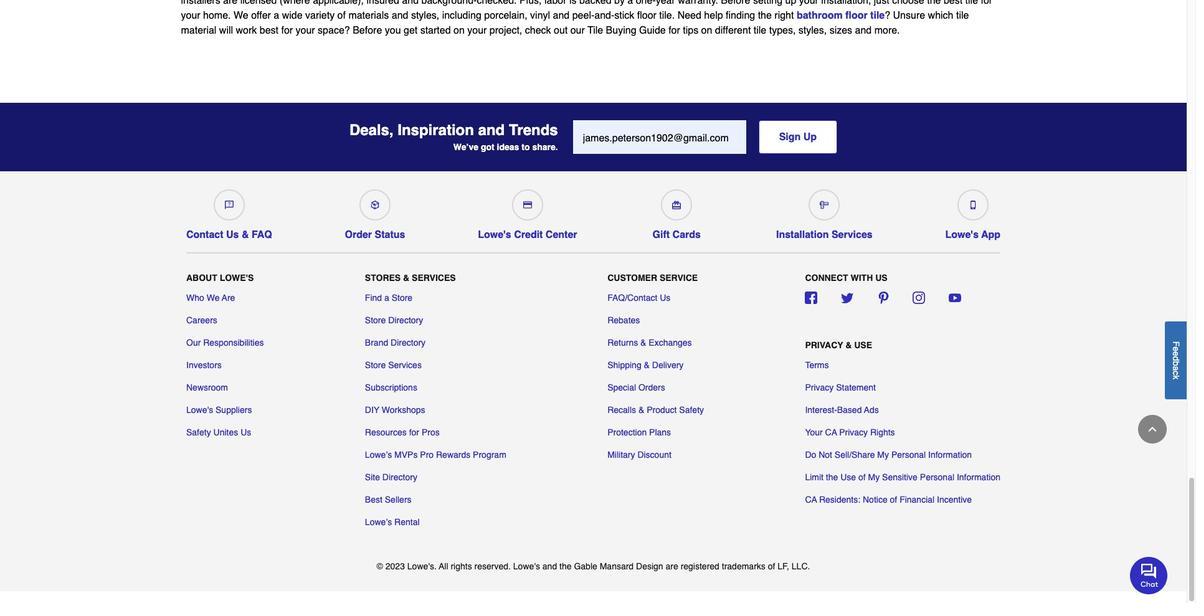 Task type: vqa. For each thing, say whether or not it's contained in the screenshot.
the in the 'link'
yes



Task type: describe. For each thing, give the bounding box(es) containing it.
residents:
[[819, 495, 861, 505]]

mobile image
[[969, 201, 978, 209]]

careers link
[[186, 314, 217, 327]]

gable
[[574, 562, 598, 572]]

got
[[481, 142, 495, 152]]

0 horizontal spatial tile
[[754, 25, 767, 36]]

subscriptions
[[365, 383, 417, 393]]

us for contact
[[226, 229, 239, 240]]

sign up form
[[573, 120, 838, 154]]

faq/contact
[[608, 293, 658, 303]]

privacy inside your ca privacy rights link
[[840, 428, 868, 438]]

privacy statement link
[[805, 382, 876, 394]]

1 vertical spatial ca
[[805, 495, 817, 505]]

information inside "link"
[[929, 450, 972, 460]]

you
[[385, 25, 401, 36]]

2023
[[386, 562, 405, 572]]

sensitive
[[882, 473, 918, 483]]

2 vertical spatial us
[[241, 428, 251, 438]]

store directory
[[365, 316, 423, 325]]

chat invite button image
[[1130, 556, 1168, 594]]

llc.
[[792, 562, 810, 572]]

recalls & product safety link
[[608, 404, 704, 416]]

reserved.
[[475, 562, 511, 572]]

subscriptions link
[[365, 382, 417, 394]]

& for privacy & use
[[846, 340, 852, 350]]

interest-based ads
[[805, 405, 879, 415]]

find
[[365, 293, 382, 303]]

deals, inspiration and trends we've got ideas to share.
[[350, 122, 558, 152]]

shipping & delivery
[[608, 360, 684, 370]]

twitter image
[[841, 292, 854, 304]]

your ca privacy rights
[[805, 428, 895, 438]]

& for returns & exchanges
[[641, 338, 647, 348]]

and inside ? unsure which tile material will work best for your space? before you get started on your project, check out our tile buying guide for tips on different tile types, styles, sizes and more.
[[855, 25, 872, 36]]

credit card image
[[523, 201, 532, 209]]

military
[[608, 450, 635, 460]]

2 your from the left
[[468, 25, 487, 36]]

out
[[554, 25, 568, 36]]

Email Address email field
[[573, 120, 746, 154]]

services for store services
[[388, 360, 422, 370]]

privacy & use
[[805, 340, 872, 350]]

trademarks
[[722, 562, 766, 572]]

1 your from the left
[[296, 25, 315, 36]]

space?
[[318, 25, 350, 36]]

program
[[473, 450, 507, 460]]

store for directory
[[365, 316, 386, 325]]

customer
[[608, 273, 657, 283]]

a inside button
[[1172, 366, 1182, 371]]

lowe's mvps pro rewards program
[[365, 450, 507, 460]]

lowe's credit center link
[[478, 184, 577, 241]]

2 horizontal spatial tile
[[957, 10, 969, 21]]

gift cards
[[653, 229, 701, 240]]

1 vertical spatial services
[[412, 273, 456, 283]]

returns & exchanges
[[608, 338, 692, 348]]

& for stores & services
[[403, 273, 410, 283]]

interest-
[[805, 405, 837, 415]]

instagram image
[[913, 292, 926, 304]]

project,
[[490, 25, 522, 36]]

special
[[608, 383, 636, 393]]

1 horizontal spatial tile
[[871, 10, 885, 21]]

contact us & faq link
[[186, 184, 272, 241]]

resources for pros
[[365, 428, 440, 438]]

©
[[377, 562, 383, 572]]

lowe's for lowe's app
[[946, 229, 979, 240]]

who we are
[[186, 293, 235, 303]]

exchanges
[[649, 338, 692, 348]]

share.
[[532, 142, 558, 152]]

work
[[236, 25, 257, 36]]

protection plans link
[[608, 426, 671, 439]]

2 vertical spatial and
[[543, 562, 557, 572]]

newsroom link
[[186, 382, 228, 394]]

privacy for privacy & use
[[805, 340, 843, 350]]

shipping & delivery link
[[608, 359, 684, 372]]

delivery
[[652, 360, 684, 370]]

pickup image
[[371, 201, 379, 209]]

store for services
[[365, 360, 386, 370]]

cards
[[673, 229, 701, 240]]

careers
[[186, 316, 217, 325]]

2 horizontal spatial for
[[669, 25, 680, 36]]

& for shipping & delivery
[[644, 360, 650, 370]]

unsure
[[893, 10, 926, 21]]

suppliers
[[216, 405, 252, 415]]

our responsibilities
[[186, 338, 264, 348]]

© 2023 lowe's. all rights reserved. lowe's and the gable mansard design are registered trademarks of lf, llc.
[[377, 562, 810, 572]]

0 horizontal spatial the
[[560, 562, 572, 572]]

check
[[525, 25, 551, 36]]

lowe's for lowe's mvps pro rewards program
[[365, 450, 392, 460]]

store services link
[[365, 359, 422, 372]]

protection
[[608, 428, 647, 438]]

limit the use of my sensitive personal information link
[[805, 471, 1001, 484]]

diy
[[365, 405, 380, 415]]

f e e d b a c k button
[[1165, 321, 1187, 399]]

safety unites us link
[[186, 426, 251, 439]]

c
[[1172, 371, 1182, 375]]

dimensions image
[[820, 201, 829, 209]]

1 horizontal spatial ca
[[825, 428, 837, 438]]

lowe's right reserved.
[[513, 562, 540, 572]]

store services
[[365, 360, 422, 370]]

app
[[982, 229, 1001, 240]]

more.
[[875, 25, 900, 36]]

faq/contact us link
[[608, 292, 671, 304]]

k
[[1172, 375, 1182, 379]]

our responsibilities link
[[186, 337, 264, 349]]

?
[[885, 10, 891, 21]]

site directory
[[365, 473, 417, 483]]

1 vertical spatial my
[[868, 473, 880, 483]]

which
[[928, 10, 954, 21]]

with
[[851, 273, 873, 283]]

faq/contact us
[[608, 293, 671, 303]]

2 on from the left
[[701, 25, 713, 36]]

connect with us
[[805, 273, 888, 283]]

chevron up image
[[1147, 423, 1159, 436]]

of for financial
[[890, 495, 898, 505]]

returns
[[608, 338, 638, 348]]

do not sell/share my personal information link
[[805, 449, 972, 461]]

& for recalls & product safety
[[639, 405, 645, 415]]

2 e from the top
[[1172, 351, 1182, 356]]

military discount
[[608, 450, 672, 460]]

registered
[[681, 562, 720, 572]]

find a store link
[[365, 292, 413, 304]]

unites
[[213, 428, 238, 438]]



Task type: locate. For each thing, give the bounding box(es) containing it.
0 horizontal spatial of
[[768, 562, 775, 572]]

of right notice
[[890, 495, 898, 505]]

and inside deals, inspiration and trends we've got ideas to share.
[[478, 122, 505, 139]]

1 vertical spatial the
[[560, 562, 572, 572]]

1 vertical spatial us
[[660, 293, 671, 303]]

tile
[[871, 10, 885, 21], [957, 10, 969, 21], [754, 25, 767, 36]]

0 vertical spatial store
[[392, 293, 413, 303]]

and down "floor"
[[855, 25, 872, 36]]

& left faq
[[242, 229, 249, 240]]

personal up incentive
[[920, 473, 955, 483]]

lowe's inside "link"
[[186, 405, 213, 415]]

directory for store directory
[[388, 316, 423, 325]]

use down sell/share
[[841, 473, 856, 483]]

discount
[[638, 450, 672, 460]]

0 horizontal spatial and
[[478, 122, 505, 139]]

for left pros
[[409, 428, 419, 438]]

1 horizontal spatial your
[[468, 25, 487, 36]]

1 e from the top
[[1172, 346, 1182, 351]]

e up b
[[1172, 351, 1182, 356]]

2 vertical spatial services
[[388, 360, 422, 370]]

and up got
[[478, 122, 505, 139]]

customer service
[[608, 273, 698, 283]]

lowe's down best
[[365, 517, 392, 527]]

sign up button
[[759, 120, 838, 154]]

lowe's suppliers link
[[186, 404, 252, 416]]

directory for brand directory
[[391, 338, 426, 348]]

lowe's left app
[[946, 229, 979, 240]]

lowe's.
[[407, 562, 437, 572]]

best
[[365, 495, 383, 505]]

directory down store directory link
[[391, 338, 426, 348]]

a up k
[[1172, 366, 1182, 371]]

privacy up interest-
[[805, 383, 834, 393]]

terms
[[805, 360, 829, 370]]

privacy up terms link
[[805, 340, 843, 350]]

services up find a store 'link'
[[412, 273, 456, 283]]

& up statement
[[846, 340, 852, 350]]

returns & exchanges link
[[608, 337, 692, 349]]

store up "brand"
[[365, 316, 386, 325]]

0 horizontal spatial on
[[454, 25, 465, 36]]

and left gable
[[543, 562, 557, 572]]

services up connect with us
[[832, 229, 873, 240]]

store directory link
[[365, 314, 423, 327]]

gift
[[653, 229, 670, 240]]

lowe's app link
[[946, 184, 1001, 241]]

sell/share
[[835, 450, 875, 460]]

safety unites us
[[186, 428, 251, 438]]

trends
[[509, 122, 558, 139]]

0 vertical spatial the
[[826, 473, 838, 483]]

0 vertical spatial ca
[[825, 428, 837, 438]]

0 vertical spatial us
[[226, 229, 239, 240]]

1 horizontal spatial for
[[409, 428, 419, 438]]

rebates link
[[608, 314, 640, 327]]

0 vertical spatial use
[[855, 340, 872, 350]]

resources for pros link
[[365, 426, 440, 439]]

2 horizontal spatial and
[[855, 25, 872, 36]]

facebook image
[[805, 292, 818, 304]]

limit
[[805, 473, 824, 483]]

scroll to top element
[[1139, 415, 1167, 444]]

our
[[186, 338, 201, 348]]

site directory link
[[365, 471, 417, 484]]

directory up sellers
[[383, 473, 417, 483]]

safety right product in the right of the page
[[679, 405, 704, 415]]

1 lowe's from the top
[[365, 450, 392, 460]]

my
[[878, 450, 889, 460], [868, 473, 880, 483]]

0 vertical spatial personal
[[892, 450, 926, 460]]

0 vertical spatial and
[[855, 25, 872, 36]]

2 vertical spatial privacy
[[840, 428, 868, 438]]

0 horizontal spatial safety
[[186, 428, 211, 438]]

best sellers
[[365, 495, 412, 505]]

military discount link
[[608, 449, 672, 461]]

customer care image
[[225, 201, 234, 209]]

1 on from the left
[[454, 25, 465, 36]]

investors
[[186, 360, 222, 370]]

order
[[345, 229, 372, 240]]

ca right your
[[825, 428, 837, 438]]

1 vertical spatial use
[[841, 473, 856, 483]]

for left tips
[[669, 25, 680, 36]]

lowe's up site at the bottom left of page
[[365, 450, 392, 460]]

responsibilities
[[203, 338, 264, 348]]

privacy inside privacy statement link
[[805, 383, 834, 393]]

& right stores
[[403, 273, 410, 283]]

bathroom floor tile
[[797, 10, 885, 21]]

are
[[666, 562, 678, 572]]

services down brand directory
[[388, 360, 422, 370]]

2 vertical spatial of
[[768, 562, 775, 572]]

the right limit
[[826, 473, 838, 483]]

ca
[[825, 428, 837, 438], [805, 495, 817, 505]]

0 vertical spatial privacy
[[805, 340, 843, 350]]

0 horizontal spatial ca
[[805, 495, 817, 505]]

& right 'returns'
[[641, 338, 647, 348]]

statement
[[836, 383, 876, 393]]

1 vertical spatial of
[[890, 495, 898, 505]]

best
[[260, 25, 279, 36]]

your
[[805, 428, 823, 438]]

0 vertical spatial safety
[[679, 405, 704, 415]]

installation services link
[[776, 184, 873, 241]]

0 vertical spatial of
[[859, 473, 866, 483]]

incentive
[[937, 495, 972, 505]]

our
[[571, 25, 585, 36]]

my inside "link"
[[878, 450, 889, 460]]

store inside 'link'
[[392, 293, 413, 303]]

lowe's down 'newsroom' link
[[186, 405, 213, 415]]

1 vertical spatial information
[[957, 473, 1001, 483]]

1 horizontal spatial on
[[701, 25, 713, 36]]

1 vertical spatial directory
[[391, 338, 426, 348]]

1 horizontal spatial us
[[241, 428, 251, 438]]

pro
[[420, 450, 434, 460]]

2 vertical spatial directory
[[383, 473, 417, 483]]

2 lowe's from the top
[[365, 517, 392, 527]]

rights
[[871, 428, 895, 438]]

1 vertical spatial personal
[[920, 473, 955, 483]]

0 horizontal spatial a
[[384, 293, 389, 303]]

1 vertical spatial safety
[[186, 428, 211, 438]]

us for faq/contact
[[660, 293, 671, 303]]

tile up more.
[[871, 10, 885, 21]]

bathroom floor tile link
[[797, 10, 885, 21]]

0 vertical spatial lowe's
[[365, 450, 392, 460]]

2 vertical spatial store
[[365, 360, 386, 370]]

of left lf,
[[768, 562, 775, 572]]

lowe's rental
[[365, 517, 420, 527]]

for right best
[[281, 25, 293, 36]]

a inside 'link'
[[384, 293, 389, 303]]

lowe's suppliers
[[186, 405, 252, 415]]

brand directory
[[365, 338, 426, 348]]

2 horizontal spatial us
[[660, 293, 671, 303]]

of down sell/share
[[859, 473, 866, 483]]

not
[[819, 450, 833, 460]]

use for the
[[841, 473, 856, 483]]

1 vertical spatial a
[[1172, 366, 1182, 371]]

my down the rights
[[878, 450, 889, 460]]

of for my
[[859, 473, 866, 483]]

1 vertical spatial lowe's
[[365, 517, 392, 527]]

floor
[[846, 10, 868, 21]]

1 horizontal spatial the
[[826, 473, 838, 483]]

tile right 'which' on the right top
[[957, 10, 969, 21]]

0 vertical spatial a
[[384, 293, 389, 303]]

directory for site directory
[[383, 473, 417, 483]]

lowe's up are
[[220, 273, 254, 283]]

0 vertical spatial services
[[832, 229, 873, 240]]

privacy up sell/share
[[840, 428, 868, 438]]

store down "brand"
[[365, 360, 386, 370]]

lowe's for lowe's suppliers
[[186, 405, 213, 415]]

services for installation services
[[832, 229, 873, 240]]

deals,
[[350, 122, 394, 139]]

e up "d"
[[1172, 346, 1182, 351]]

we've
[[454, 142, 479, 152]]

0 horizontal spatial your
[[296, 25, 315, 36]]

design
[[636, 562, 663, 572]]

0 vertical spatial my
[[878, 450, 889, 460]]

1 horizontal spatial and
[[543, 562, 557, 572]]

1 horizontal spatial of
[[859, 473, 866, 483]]

the left gable
[[560, 562, 572, 572]]

& right recalls
[[639, 405, 645, 415]]

before
[[353, 25, 382, 36]]

site
[[365, 473, 380, 483]]

us down customer service
[[660, 293, 671, 303]]

1 vertical spatial store
[[365, 316, 386, 325]]

buying
[[606, 25, 637, 36]]

1 horizontal spatial a
[[1172, 366, 1182, 371]]

styles,
[[799, 25, 827, 36]]

0 vertical spatial directory
[[388, 316, 423, 325]]

bathroom
[[797, 10, 843, 21]]

1 vertical spatial and
[[478, 122, 505, 139]]

best sellers link
[[365, 494, 412, 506]]

& inside 'link'
[[644, 360, 650, 370]]

0 horizontal spatial for
[[281, 25, 293, 36]]

0 vertical spatial information
[[929, 450, 972, 460]]

directory up brand directory link
[[388, 316, 423, 325]]

personal up limit the use of my sensitive personal information
[[892, 450, 926, 460]]

use up statement
[[855, 340, 872, 350]]

special orders link
[[608, 382, 665, 394]]

all
[[439, 562, 448, 572]]

limit the use of my sensitive personal information
[[805, 473, 1001, 483]]

recalls & product safety
[[608, 405, 704, 415]]

b
[[1172, 361, 1182, 366]]

do not sell/share my personal information
[[805, 450, 972, 460]]

rebates
[[608, 316, 640, 325]]

your
[[296, 25, 315, 36], [468, 25, 487, 36]]

on right started
[[454, 25, 465, 36]]

us right contact
[[226, 229, 239, 240]]

youtube image
[[949, 292, 961, 304]]

plans
[[649, 428, 671, 438]]

2 horizontal spatial of
[[890, 495, 898, 505]]

brand
[[365, 338, 388, 348]]

find a store
[[365, 293, 413, 303]]

mvps
[[395, 450, 418, 460]]

0 horizontal spatial us
[[226, 229, 239, 240]]

investors link
[[186, 359, 222, 372]]

ca down limit
[[805, 495, 817, 505]]

us right the "unites"
[[241, 428, 251, 438]]

lowe's for lowe's credit center
[[478, 229, 511, 240]]

your left project,
[[468, 25, 487, 36]]

privacy
[[805, 340, 843, 350], [805, 383, 834, 393], [840, 428, 868, 438]]

your left space?
[[296, 25, 315, 36]]

my up notice
[[868, 473, 880, 483]]

us
[[876, 273, 888, 283]]

tile left types,
[[754, 25, 767, 36]]

interest-based ads link
[[805, 404, 879, 416]]

pinterest image
[[877, 292, 890, 304]]

privacy for privacy statement
[[805, 383, 834, 393]]

1 vertical spatial privacy
[[805, 383, 834, 393]]

personal inside "link"
[[892, 450, 926, 460]]

gift card image
[[673, 201, 681, 209]]

mansard
[[600, 562, 634, 572]]

stores & services
[[365, 273, 456, 283]]

& left delivery
[[644, 360, 650, 370]]

safety left the "unites"
[[186, 428, 211, 438]]

lowe's for lowe's rental
[[365, 517, 392, 527]]

store down stores & services
[[392, 293, 413, 303]]

lowe's left credit
[[478, 229, 511, 240]]

tile
[[588, 25, 603, 36]]

tips
[[683, 25, 699, 36]]

1 horizontal spatial safety
[[679, 405, 704, 415]]

diy workshops
[[365, 405, 425, 415]]

contact us & faq
[[186, 229, 272, 240]]

on right tips
[[701, 25, 713, 36]]

ads
[[864, 405, 879, 415]]

a right find
[[384, 293, 389, 303]]

lf,
[[778, 562, 790, 572]]

use for &
[[855, 340, 872, 350]]



